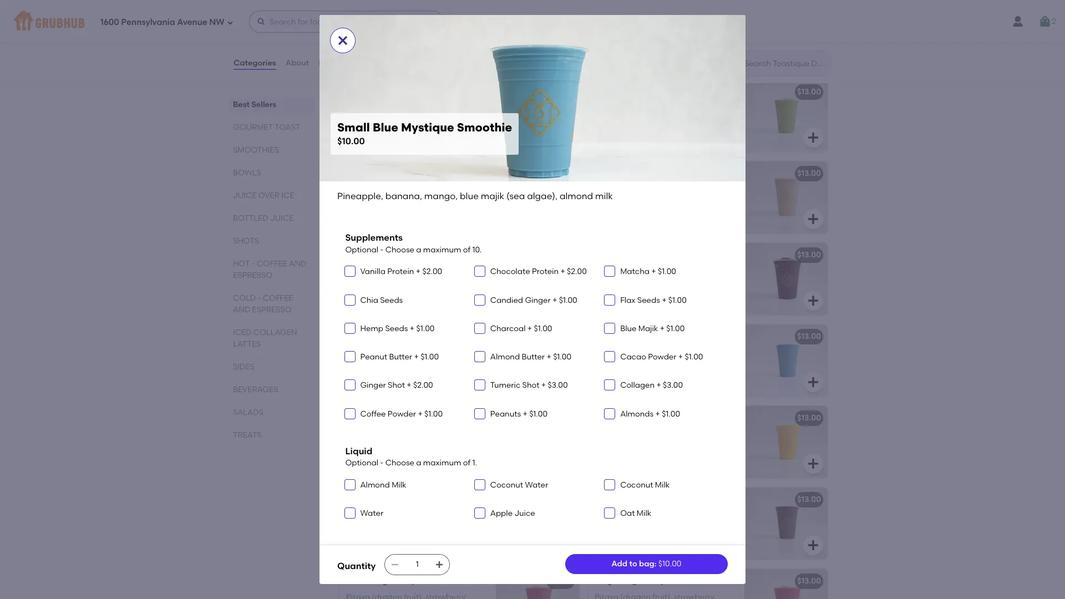 Task type: vqa. For each thing, say whether or not it's contained in the screenshot.


Task type: describe. For each thing, give the bounding box(es) containing it.
collagen
[[620, 381, 655, 390]]

bag:
[[639, 559, 657, 569]]

large green machine smoothie image
[[745, 80, 828, 152]]

shot for tumeric shot
[[523, 381, 540, 390]]

flax down small green machine smoothie
[[411, 114, 425, 124]]

3 seed, from the left
[[638, 114, 658, 124]]

mango, down "large blue mystique smoothie"
[[671, 348, 700, 357]]

seller
[[617, 158, 635, 166]]

1 seeds, from the left
[[346, 522, 370, 532]]

coffee, banana, date, almond milk for large iced brew smoothie
[[595, 187, 726, 196]]

pineapple, inside button
[[419, 511, 460, 520]]

1 horizontal spatial algae),
[[527, 191, 558, 201]]

spinach, down 'search icon'
[[702, 103, 734, 112]]

Input item quantity number field
[[405, 555, 430, 575]]

seeds for hemp
[[385, 324, 408, 333]]

smoothies tab
[[233, 144, 311, 156]]

hemp for large
[[614, 114, 636, 124]]

chia seeds
[[360, 296, 403, 305]]

blue majik + $1.00
[[620, 324, 685, 333]]

candied ginger + $1.00
[[490, 296, 577, 305]]

0 vertical spatial ginger
[[525, 296, 551, 305]]

tumeric shot + $3.00
[[490, 381, 568, 390]]

green for small
[[369, 87, 393, 97]]

$13.00 for large superfruit smoothie image
[[798, 250, 821, 260]]

0 vertical spatial water
[[525, 480, 548, 490]]

crush for small
[[400, 414, 423, 423]]

$10.00 for small green machine smoothie
[[549, 87, 573, 97]]

large for large orange crush smoothie
[[595, 414, 617, 423]]

candied
[[490, 296, 523, 305]]

add-ins
[[345, 545, 380, 556]]

acai, for large superfruit smoothie image
[[595, 266, 614, 276]]

blue left majik
[[620, 324, 637, 333]]

chocolate
[[490, 267, 530, 276]]

quantity
[[337, 561, 376, 572]]

lime for large
[[620, 126, 636, 135]]

$13.00 for large orange crush smoothie image
[[798, 414, 821, 423]]

blue for small blue mystique smoothie $10.00
[[373, 121, 398, 135]]

smoky chipotle turkey toast image
[[496, 0, 579, 31]]

coconut for large green machine smoothie
[[697, 114, 729, 124]]

large for large blue mystique smoothie
[[595, 332, 617, 341]]

+ for chocolate protein + $2.00
[[561, 267, 565, 276]]

pressed for large superfruit smoothie image
[[615, 277, 644, 287]]

small for small blue mystique smoothie $10.00
[[337, 121, 370, 135]]

2 seeds, from the left
[[387, 522, 411, 532]]

matcha
[[620, 267, 650, 276]]

Search Toastique Dupont Circle search field
[[744, 58, 828, 69]]

small for small blue mystique smoothie
[[346, 332, 368, 341]]

flax down large green machine smoothie
[[660, 114, 674, 124]]

large for large iced brew smoothie
[[595, 171, 617, 181]]

+ right 'peanuts'
[[523, 409, 528, 419]]

brew for small
[[388, 169, 407, 178]]

(sea for small blue mystique smoothie
[[369, 359, 385, 368]]

water, for large
[[595, 126, 618, 135]]

heart
[[645, 495, 667, 505]]

banana, mango, pineapple, spinach, kale, hemp seed, flax seed, coconut water, lime for large
[[595, 103, 734, 135]]

mango, inside orange, mango, lime, agave, almond milk
[[379, 429, 408, 439]]

shot for ginger shot
[[388, 381, 405, 390]]

gourmet
[[233, 123, 273, 132]]

chocolate protein + $2.00
[[490, 267, 587, 276]]

mango, down 'small blue mystique smoothie'
[[422, 348, 451, 357]]

salads
[[233, 408, 264, 417]]

reviews
[[319, 58, 349, 68]]

blueberry, for small superfruit smoothie image
[[445, 266, 483, 276]]

small blue mystique smoothie $10.00
[[337, 121, 512, 147]]

majik for large blue mystique smoothie
[[595, 359, 615, 368]]

large gingerberry smoothie image
[[745, 570, 828, 599]]

small orange crush smoothie
[[346, 414, 461, 423]]

10.
[[472, 245, 482, 255]]

vanilla
[[360, 267, 386, 276]]

small for small orange crush smoothie
[[346, 414, 368, 423]]

iced collagen lattes tab
[[233, 327, 311, 350]]

cacao powder + $1.00
[[620, 352, 703, 362]]

$1.00 down the chocolate protein + $2.00
[[559, 296, 577, 305]]

add-
[[345, 545, 368, 556]]

powder for coffee powder
[[388, 409, 416, 419]]

lime, for "small purple heart smoothie" image at bottom
[[413, 522, 431, 532]]

cold - coffee and espresso tab
[[233, 292, 311, 316]]

tumeric
[[490, 381, 521, 390]]

sellers
[[252, 100, 276, 109]]

almond milk
[[360, 480, 406, 490]]

coconut water
[[490, 480, 548, 490]]

water, for small
[[346, 126, 369, 135]]

pennsylvania
[[121, 17, 175, 27]]

+ for cacao powder + $1.00
[[679, 352, 683, 362]]

flax inside button
[[372, 522, 385, 532]]

+ for coffee powder + $1.00
[[418, 409, 423, 419]]

hot
[[233, 259, 250, 269]]

categories button
[[233, 43, 277, 83]]

iced collagen lattes
[[233, 328, 297, 349]]

strawberry, for large superfruit smoothie image
[[616, 266, 658, 276]]

beverages
[[233, 385, 278, 395]]

small blue mystique smoothie
[[346, 332, 460, 341]]

mango, down small iced brew smoothie
[[424, 191, 458, 201]]

salads tab
[[233, 407, 311, 418]]

peanuts
[[490, 409, 521, 419]]

shots
[[233, 236, 259, 246]]

pineapple, for small green machine smoothie
[[411, 103, 451, 112]]

small for small gingerberry smoothie
[[346, 577, 368, 586]]

small green machine smoothie
[[346, 87, 466, 97]]

powder for cacao powder
[[648, 352, 677, 362]]

1 horizontal spatial (sea
[[507, 191, 525, 201]]

brew for large
[[638, 171, 657, 181]]

+ for candied ginger + $1.00
[[553, 296, 557, 305]]

1 horizontal spatial majik
[[481, 191, 504, 201]]

charcoal + $1.00
[[490, 324, 552, 333]]

$10.00 for small iced brew smoothie
[[549, 169, 573, 178]]

best sellers tab
[[233, 99, 311, 110]]

machine for large
[[644, 87, 677, 97]]

2
[[1052, 17, 1057, 26]]

to
[[630, 559, 637, 569]]

bottled
[[233, 214, 268, 223]]

best for best seller
[[602, 158, 616, 166]]

2 $3.00 from the left
[[663, 381, 683, 390]]

coffee, for large
[[595, 187, 622, 196]]

smoothie for small iced brew smoothie
[[409, 169, 445, 178]]

pineapple, banana, mango, blue majik (sea algae), almond milk for small blue mystique smoothie
[[346, 348, 469, 368]]

categories
[[234, 58, 276, 68]]

milk for almond milk
[[392, 480, 406, 490]]

almond for almond milk
[[360, 480, 390, 490]]

+ right matcha in the top right of the page
[[652, 267, 656, 276]]

over
[[258, 191, 280, 200]]

liquid
[[345, 446, 373, 457]]

main navigation navigation
[[0, 0, 1065, 43]]

lattes
[[233, 340, 261, 349]]

chia for large purple heart smoothie image at the right
[[710, 511, 727, 520]]

oat
[[620, 509, 635, 518]]

small iced brew smoothie image
[[496, 162, 579, 234]]

ice
[[281, 191, 294, 200]]

acai, strawberry, banana, blueberry, cold-pressed apple juice for large superfruit smoothie image
[[595, 266, 731, 287]]

almond inside blueberry, spinach, pineapple, chia seeds, flax seeds, lime, almond milk button
[[433, 522, 462, 532]]

espresso for cold
[[252, 305, 292, 315]]

small for small green machine smoothie
[[346, 87, 368, 97]]

optional for supplements
[[345, 245, 378, 255]]

+ right charcoal
[[528, 324, 532, 333]]

milk inside button
[[464, 522, 479, 532]]

- inside the supplements optional - choose a maximum of 10.
[[380, 245, 384, 255]]

blueberry, spinach, pineapple, chia seeds, flax seeds, lime, almond milk for "small purple heart smoothie" image at bottom
[[346, 511, 479, 532]]

large for large purple heart smoothie
[[595, 495, 617, 505]]

small purple heart smoothie image
[[496, 488, 579, 560]]

cacao
[[620, 352, 646, 362]]

maximum for supplements
[[423, 245, 461, 255]]

peanut
[[360, 352, 387, 362]]

mango, down large green machine smoothie
[[629, 103, 658, 112]]

almond for almond butter + $1.00
[[490, 352, 520, 362]]

spinach, down large purple heart smoothie
[[634, 511, 666, 520]]

0 horizontal spatial water
[[360, 509, 383, 518]]

small gingerberry smoothie
[[346, 577, 453, 586]]

$1.00 down candied ginger + $1.00
[[534, 324, 552, 333]]

juice over ice
[[233, 191, 294, 200]]

smoothie for small blue mystique smoothie $10.00
[[457, 121, 512, 135]]

ins
[[368, 545, 380, 556]]

almonds
[[620, 409, 654, 419]]

iced for small
[[369, 169, 386, 178]]

peanut butter + $1.00
[[360, 352, 439, 362]]

large green machine smoothie
[[595, 87, 715, 97]]

smoothie for large green machine smoothie
[[679, 87, 715, 97]]

coffee for hot
[[257, 259, 287, 269]]

sides tab
[[233, 361, 311, 373]]

pineapple, banana, mango, blue majik (sea algae), almond milk up 10.
[[337, 191, 613, 201]]

+ right "collagen"
[[657, 381, 661, 390]]

coconut milk
[[620, 480, 670, 490]]

liquid optional - choose a maximum of 1.
[[345, 446, 477, 468]]

juice inside 'tab'
[[270, 214, 294, 223]]

$1.00 right almonds
[[662, 409, 680, 419]]

bowls
[[233, 168, 261, 178]]

juice
[[515, 509, 535, 518]]

gingerberry for large
[[619, 577, 665, 586]]

blue for large blue mystique smoothie
[[619, 332, 635, 341]]

ginger shot + $2.00
[[360, 381, 433, 390]]

$1.00 up agave,
[[425, 409, 443, 419]]

collagen + $3.00
[[620, 381, 683, 390]]

small iced brew smoothie
[[346, 169, 445, 178]]

of for supplements
[[463, 245, 471, 255]]

blueberry, for large purple heart smoothie image at the right
[[595, 511, 632, 520]]

butter for almond butter
[[522, 352, 545, 362]]

- inside the 'liquid optional - choose a maximum of 1.'
[[380, 458, 384, 468]]

machine for small
[[395, 87, 428, 97]]

$2.00 for ginger shot + $2.00
[[413, 381, 433, 390]]

smoothie for small blue mystique smoothie
[[424, 332, 460, 341]]

cold- for small superfruit smoothie image
[[346, 277, 366, 287]]

pineapple, for large purple heart smoothie
[[668, 511, 708, 520]]

1600 pennsylvania avenue nw
[[100, 17, 225, 27]]

add
[[612, 559, 628, 569]]

purple
[[619, 495, 644, 505]]

4 seeds, from the left
[[636, 522, 660, 532]]

hemp seeds + $1.00
[[360, 324, 435, 333]]

avenue
[[177, 17, 207, 27]]

matcha + $1.00
[[620, 267, 676, 276]]

mango, down small green machine smoothie
[[380, 103, 409, 112]]

hemp
[[360, 324, 383, 333]]

blue for small blue mystique smoothie
[[369, 332, 386, 341]]

small superfruit smoothie image
[[496, 243, 579, 315]]

peanuts + $1.00
[[490, 409, 548, 419]]

hot - coffee and espresso
[[233, 259, 306, 280]]



Task type: locate. For each thing, give the bounding box(es) containing it.
oat milk
[[620, 509, 652, 518]]

1 horizontal spatial coconut
[[697, 114, 729, 124]]

1 butter from the left
[[389, 352, 412, 362]]

majik
[[481, 191, 504, 201], [346, 359, 367, 368], [595, 359, 615, 368]]

smoothie for large orange crush smoothie
[[674, 414, 710, 423]]

-
[[380, 245, 384, 255], [252, 259, 255, 269], [258, 294, 261, 303], [380, 458, 384, 468]]

milk for oat milk
[[637, 509, 652, 518]]

0 horizontal spatial strawberry,
[[367, 266, 409, 276]]

mystique up 'cacao powder + $1.00'
[[637, 332, 672, 341]]

mystique for small blue mystique smoothie
[[388, 332, 422, 341]]

strawberry, for small superfruit smoothie image
[[367, 266, 409, 276]]

1 horizontal spatial iced
[[619, 171, 636, 181]]

2 banana, mango, pineapple, spinach, kale, hemp seed, flax seed, coconut water, lime from the left
[[595, 103, 734, 135]]

1 horizontal spatial coffee,
[[595, 187, 622, 196]]

lime, for large purple heart smoothie image at the right
[[662, 522, 679, 532]]

2 gingerberry from the left
[[619, 577, 665, 586]]

2 chia from the left
[[710, 511, 727, 520]]

espresso inside cold - coffee and espresso
[[252, 305, 292, 315]]

2 coconut from the left
[[697, 114, 729, 124]]

1 $3.00 from the left
[[548, 381, 568, 390]]

2 horizontal spatial milk
[[655, 480, 670, 490]]

lime, down heart
[[662, 522, 679, 532]]

2 kale, from the left
[[595, 114, 612, 124]]

$1.00 down tumeric shot + $3.00 on the bottom of the page
[[529, 409, 548, 419]]

2 pressed from the left
[[615, 277, 644, 287]]

blueberry, spinach, pineapple, chia seeds, flax seeds, lime, almond milk inside blueberry, spinach, pineapple, chia seeds, flax seeds, lime, almond milk button
[[346, 511, 479, 532]]

1 coconut from the left
[[490, 480, 523, 490]]

pineapple, for large green machine smoothie
[[659, 103, 700, 112]]

1 horizontal spatial orange
[[619, 414, 648, 423]]

2 blueberry, from the left
[[595, 511, 632, 520]]

banana, mango, pineapple, spinach, kale, hemp seed, flax seed, coconut water, lime down large green machine smoothie
[[595, 103, 734, 135]]

0 vertical spatial espresso
[[233, 271, 272, 280]]

1 chia from the left
[[462, 511, 478, 520]]

a inside the supplements optional - choose a maximum of 10.
[[416, 245, 421, 255]]

2 blueberry, spinach, pineapple, chia seeds, flax seeds, lime, almond milk from the left
[[595, 511, 728, 532]]

banana,
[[346, 103, 378, 112], [595, 103, 627, 112]]

lime, inside button
[[413, 522, 431, 532]]

powder up orange, mango, lime, agave, almond milk
[[388, 409, 416, 419]]

$13.00 for the large gingerberry smoothie image
[[798, 577, 821, 586]]

smoothie for large purple heart smoothie
[[669, 495, 705, 505]]

1 $13.00 from the top
[[798, 87, 821, 97]]

0 horizontal spatial hemp
[[366, 114, 388, 124]]

1 horizontal spatial banana, mango, pineapple, spinach, kale, hemp seed, flax seed, coconut water, lime
[[595, 103, 734, 135]]

pineapple, up input item quantity 'number field'
[[419, 511, 460, 520]]

+ for ginger shot + $2.00
[[407, 381, 412, 390]]

nw
[[209, 17, 225, 27]]

2 machine from the left
[[644, 87, 677, 97]]

acai, for small superfruit smoothie image
[[346, 266, 365, 276]]

+ right almonds
[[656, 409, 660, 419]]

0 horizontal spatial iced
[[369, 169, 386, 178]]

1 vertical spatial powder
[[388, 409, 416, 419]]

almond up tumeric
[[490, 352, 520, 362]]

charcoal
[[490, 324, 526, 333]]

milk for coconut milk
[[655, 480, 670, 490]]

0 horizontal spatial banana,
[[346, 103, 378, 112]]

+ up peanut butter + $1.00
[[410, 324, 415, 333]]

$1.00 up flax seeds + $1.00
[[658, 267, 676, 276]]

1 blueberry, from the left
[[445, 266, 483, 276]]

5 $13.00 from the top
[[798, 414, 821, 423]]

1.
[[472, 458, 477, 468]]

choose inside the 'liquid optional - choose a maximum of 1.'
[[385, 458, 414, 468]]

seeds, down oat milk at the bottom right of the page
[[636, 522, 660, 532]]

1 pressed from the left
[[366, 277, 396, 287]]

0 horizontal spatial $3.00
[[548, 381, 568, 390]]

1 strawberry, from the left
[[367, 266, 409, 276]]

a for liquid
[[416, 458, 421, 468]]

blueberry, inside button
[[346, 511, 384, 520]]

$1.00 up blue majik + $1.00 at bottom right
[[669, 296, 687, 305]]

1 vertical spatial almond
[[360, 480, 390, 490]]

blueberry, spinach, pineapple, chia seeds, flax seeds, lime, almond milk for large purple heart smoothie image at the right
[[595, 511, 728, 532]]

1 horizontal spatial pressed
[[615, 277, 644, 287]]

coffee, banana, date, almond milk down small iced brew smoothie
[[346, 185, 477, 194]]

ginger
[[525, 296, 551, 305], [360, 381, 386, 390]]

smoothie for large blue mystique smoothie
[[674, 332, 710, 341]]

blueberry, for "small purple heart smoothie" image at bottom
[[346, 511, 384, 520]]

$1.00 down "large blue mystique smoothie"
[[685, 352, 703, 362]]

coconut up apple
[[490, 480, 523, 490]]

0 horizontal spatial algae),
[[387, 359, 413, 368]]

0 horizontal spatial orange
[[369, 414, 398, 423]]

$13.00 for large green machine smoothie "image"
[[798, 87, 821, 97]]

orange, mango, lime, agave, almond milk
[[346, 429, 456, 450]]

small orange crush smoothie image
[[496, 406, 579, 479]]

acai, strawberry, banana, blueberry, cold-pressed apple juice
[[346, 266, 483, 287], [595, 266, 731, 287]]

+ up candied ginger + $1.00
[[561, 267, 565, 276]]

milk
[[462, 185, 477, 194], [711, 187, 726, 196], [595, 191, 613, 201], [446, 359, 461, 368], [694, 359, 710, 368], [377, 441, 393, 450], [464, 522, 479, 532], [712, 522, 728, 532]]

2 horizontal spatial majik
[[595, 359, 615, 368]]

+ for flax seeds + $1.00
[[662, 296, 667, 305]]

orange for large
[[619, 414, 648, 423]]

and for hot - coffee and espresso
[[289, 259, 306, 269]]

seeds
[[380, 296, 403, 305], [637, 296, 660, 305], [385, 324, 408, 333]]

coffee, down small iced brew smoothie
[[346, 185, 374, 194]]

2 green from the left
[[619, 87, 642, 97]]

bottled juice tab
[[233, 213, 311, 224]]

large blue mystique smoothie
[[595, 332, 710, 341]]

0 horizontal spatial pressed
[[366, 277, 396, 287]]

green
[[369, 87, 393, 97], [619, 87, 642, 97]]

+ for peanut butter + $1.00
[[414, 352, 419, 362]]

0 vertical spatial smoothies
[[337, 54, 409, 68]]

+ up tumeric shot + $3.00 on the bottom of the page
[[547, 352, 551, 362]]

a down orange, mango, lime, agave, almond milk
[[416, 458, 421, 468]]

(sea
[[507, 191, 525, 201], [369, 359, 385, 368], [617, 359, 633, 368]]

1 horizontal spatial shot
[[523, 381, 540, 390]]

pineapple,
[[337, 191, 383, 201], [346, 348, 386, 357], [595, 348, 635, 357]]

$13.00 for large blue mystique smoothie image
[[798, 332, 821, 341]]

mystique for large blue mystique smoothie
[[637, 332, 672, 341]]

0 horizontal spatial coffee, banana, date, almond milk
[[346, 185, 477, 194]]

iced
[[233, 328, 252, 337]]

1 horizontal spatial date,
[[658, 187, 678, 196]]

green for large
[[619, 87, 642, 97]]

2 blueberry, from the left
[[694, 266, 731, 276]]

optional inside the 'liquid optional - choose a maximum of 1.'
[[345, 458, 378, 468]]

protein for vanilla protein
[[387, 267, 414, 276]]

and inside cold - coffee and espresso
[[233, 305, 250, 315]]

2 coconut from the left
[[620, 480, 653, 490]]

best left seller
[[602, 158, 616, 166]]

1 lime from the left
[[371, 126, 387, 135]]

maximum for liquid
[[423, 458, 461, 468]]

cold- for large superfruit smoothie image
[[595, 277, 615, 287]]

2 butter from the left
[[522, 352, 545, 362]]

1 horizontal spatial blueberry,
[[694, 266, 731, 276]]

pineapple, for small
[[346, 348, 386, 357]]

1 horizontal spatial water,
[[595, 126, 618, 135]]

of inside the 'liquid optional - choose a maximum of 1.'
[[463, 458, 471, 468]]

+ for almond butter + $1.00
[[547, 352, 551, 362]]

2 acai, strawberry, banana, blueberry, cold-pressed apple juice from the left
[[595, 266, 731, 287]]

0 vertical spatial choose
[[385, 245, 414, 255]]

2 a from the top
[[416, 458, 421, 468]]

hot - coffee and espresso tab
[[233, 258, 311, 281]]

0 horizontal spatial chia
[[462, 511, 478, 520]]

almond inside orange, mango, lime, agave, almond milk
[[346, 441, 375, 450]]

acai, left matcha in the top right of the page
[[595, 266, 614, 276]]

1 vertical spatial water
[[360, 509, 383, 518]]

1 horizontal spatial machine
[[644, 87, 677, 97]]

1 large from the top
[[595, 87, 617, 97]]

coffee, down best seller
[[595, 187, 622, 196]]

almond butter + $1.00
[[490, 352, 572, 362]]

optional for liquid
[[345, 458, 378, 468]]

0 horizontal spatial coconut
[[490, 480, 523, 490]]

coffee,
[[346, 185, 374, 194], [595, 187, 622, 196]]

apple down matcha + $1.00
[[646, 277, 668, 287]]

2 orange from the left
[[619, 414, 648, 423]]

spinach, up small blue mystique smoothie $10.00
[[453, 103, 485, 112]]

date, for small iced brew smoothie
[[409, 185, 429, 194]]

majik for small blue mystique smoothie
[[346, 359, 367, 368]]

1 of from the top
[[463, 245, 471, 255]]

$1.00
[[658, 267, 676, 276], [559, 296, 577, 305], [669, 296, 687, 305], [416, 324, 435, 333], [534, 324, 552, 333], [667, 324, 685, 333], [421, 352, 439, 362], [553, 352, 572, 362], [685, 352, 703, 362], [425, 409, 443, 419], [529, 409, 548, 419], [662, 409, 680, 419]]

pressed down 'vanilla'
[[366, 277, 396, 287]]

coffee inside cold - coffee and espresso
[[263, 294, 293, 303]]

orange,
[[346, 429, 377, 439]]

smoothie for large iced brew smoothie
[[659, 171, 695, 181]]

0 horizontal spatial ginger
[[360, 381, 386, 390]]

espresso for hot
[[233, 271, 272, 280]]

iced
[[369, 169, 386, 178], [619, 171, 636, 181]]

milk inside orange, mango, lime, agave, almond milk
[[377, 441, 393, 450]]

reviews button
[[318, 43, 350, 83]]

optional inside the supplements optional - choose a maximum of 10.
[[345, 245, 378, 255]]

$10.00 for small orange crush smoothie
[[549, 414, 573, 423]]

protein down small superfruit smoothie
[[387, 267, 414, 276]]

$3.00 down almond butter + $1.00
[[548, 381, 568, 390]]

search icon image
[[727, 57, 740, 70]]

+ down small superfruit smoothie
[[416, 267, 421, 276]]

pineapple, down small iced brew smoothie
[[337, 191, 383, 201]]

optional down supplements
[[345, 245, 378, 255]]

5 large from the top
[[595, 495, 617, 505]]

best inside tab
[[233, 100, 250, 109]]

0 horizontal spatial acai,
[[346, 266, 365, 276]]

choose down orange, mango, lime, agave, almond milk
[[385, 458, 414, 468]]

pressed for small superfruit smoothie image
[[366, 277, 396, 287]]

0 horizontal spatial coffee,
[[346, 185, 374, 194]]

1 seed, from the left
[[389, 114, 410, 124]]

chia
[[360, 296, 378, 305]]

2 horizontal spatial algae),
[[635, 359, 662, 368]]

1 machine from the left
[[395, 87, 428, 97]]

1 protein from the left
[[387, 267, 414, 276]]

acai, strawberry, banana, blueberry, cold-pressed apple juice down small superfruit smoothie
[[346, 266, 483, 287]]

butter down 'small blue mystique smoothie'
[[389, 352, 412, 362]]

0 vertical spatial almond
[[490, 352, 520, 362]]

blueberry, up add-ins
[[346, 511, 384, 520]]

1 horizontal spatial acai, strawberry, banana, blueberry, cold-pressed apple juice
[[595, 266, 731, 287]]

sides
[[233, 362, 255, 372]]

butter for peanut butter
[[389, 352, 412, 362]]

1 horizontal spatial $3.00
[[663, 381, 683, 390]]

seeds right the chia
[[380, 296, 403, 305]]

a up vanilla protein + $2.00
[[416, 245, 421, 255]]

1 maximum from the top
[[423, 245, 461, 255]]

smoothies down gourmet
[[233, 145, 279, 155]]

0 horizontal spatial coconut
[[449, 114, 480, 124]]

1 vertical spatial choose
[[385, 458, 414, 468]]

1 juice from the left
[[421, 277, 439, 287]]

$2.00 up candied ginger + $1.00
[[567, 267, 587, 276]]

+ for hemp seeds + $1.00
[[410, 324, 415, 333]]

best left sellers
[[233, 100, 250, 109]]

1 horizontal spatial protein
[[532, 267, 559, 276]]

1 horizontal spatial gingerberry
[[619, 577, 665, 586]]

1 vertical spatial juice
[[270, 214, 294, 223]]

apple
[[398, 277, 419, 287], [646, 277, 668, 287]]

machine
[[395, 87, 428, 97], [644, 87, 677, 97]]

$13.00 for large purple heart smoothie image at the right
[[798, 495, 821, 505]]

crush down collagen + $3.00
[[650, 414, 672, 423]]

0 horizontal spatial machine
[[395, 87, 428, 97]]

espresso inside hot - coffee and espresso
[[233, 271, 272, 280]]

blueberry,
[[445, 266, 483, 276], [694, 266, 731, 276]]

1 vertical spatial best
[[602, 158, 616, 166]]

choose for liquid
[[385, 458, 414, 468]]

apple juice
[[490, 509, 535, 518]]

milk down large purple heart smoothie
[[637, 509, 652, 518]]

svg image
[[558, 10, 572, 23], [1039, 15, 1052, 28], [257, 17, 266, 26], [227, 19, 233, 26], [558, 131, 572, 144], [477, 268, 483, 275], [558, 294, 572, 308], [477, 297, 483, 303], [607, 297, 613, 303], [347, 325, 353, 332], [347, 354, 353, 360], [477, 354, 483, 360], [607, 354, 613, 360], [807, 376, 820, 389], [347, 382, 353, 389], [477, 382, 483, 389], [607, 410, 613, 417], [807, 457, 820, 471], [477, 481, 483, 488], [477, 510, 483, 517], [558, 539, 572, 552]]

small for small iced brew smoothie
[[346, 169, 368, 178]]

1 horizontal spatial powder
[[648, 352, 677, 362]]

about button
[[285, 43, 310, 83]]

coconut for coconut milk
[[620, 480, 653, 490]]

1 horizontal spatial and
[[289, 259, 306, 269]]

1 horizontal spatial brew
[[638, 171, 657, 181]]

add to bag: $10.00
[[612, 559, 682, 569]]

0 horizontal spatial crush
[[400, 414, 423, 423]]

banana, mango, pineapple, spinach, kale, hemp seed, flax seed, coconut water, lime down small green machine smoothie
[[346, 103, 485, 135]]

2 shot from the left
[[523, 381, 540, 390]]

powder down "large blue mystique smoothie"
[[648, 352, 677, 362]]

smoothies
[[337, 54, 409, 68], [233, 145, 279, 155]]

1 horizontal spatial blueberry,
[[595, 511, 632, 520]]

collagen
[[253, 328, 297, 337]]

water
[[525, 480, 548, 490], [360, 509, 383, 518]]

1 horizontal spatial cold-
[[595, 277, 615, 287]]

blue inside small blue mystique smoothie $10.00
[[373, 121, 398, 135]]

blue for small blue mystique smoothie
[[453, 348, 469, 357]]

large orange crush smoothie image
[[745, 406, 828, 479]]

blue up cacao
[[619, 332, 635, 341]]

seeds for chia
[[380, 296, 403, 305]]

juice inside tab
[[233, 191, 257, 200]]

algae), for large blue mystique smoothie
[[635, 359, 662, 368]]

1 blueberry, from the left
[[346, 511, 384, 520]]

shot down peanut butter + $1.00
[[388, 381, 405, 390]]

blueberry, down purple
[[595, 511, 632, 520]]

0 horizontal spatial blueberry,
[[445, 266, 483, 276]]

- right hot on the left of page
[[252, 259, 255, 269]]

1 vertical spatial coffee
[[263, 294, 293, 303]]

4 seed, from the left
[[675, 114, 696, 124]]

crush up orange, mango, lime, agave, almond milk
[[400, 414, 423, 423]]

banana, down large green machine smoothie
[[595, 103, 627, 112]]

apple for large superfruit smoothie image
[[646, 277, 668, 287]]

mystique for small blue mystique smoothie $10.00
[[401, 121, 454, 135]]

1 acai, strawberry, banana, blueberry, cold-pressed apple juice from the left
[[346, 266, 483, 287]]

1 coconut from the left
[[449, 114, 480, 124]]

date, down small iced brew smoothie
[[409, 185, 429, 194]]

+ down almond butter + $1.00
[[541, 381, 546, 390]]

almond down liquid
[[360, 480, 390, 490]]

1 blueberry, spinach, pineapple, chia seeds, flax seeds, lime, almond milk from the left
[[346, 511, 479, 532]]

seeds, up input item quantity 'number field'
[[387, 522, 411, 532]]

small blue mystique smoothie image
[[496, 325, 579, 397]]

1 vertical spatial smoothies
[[233, 145, 279, 155]]

+ for blue majik + $1.00
[[660, 324, 665, 333]]

2 protein from the left
[[532, 267, 559, 276]]

majik
[[639, 324, 658, 333]]

0 horizontal spatial best
[[233, 100, 250, 109]]

small gingerberry smoothie image
[[496, 570, 579, 599]]

2 $13.00 from the top
[[798, 169, 821, 178]]

7 $13.00 from the top
[[798, 577, 821, 586]]

+ up orange, mango, lime, agave, almond milk
[[418, 409, 423, 419]]

3 $13.00 from the top
[[798, 250, 821, 260]]

+ for vanilla protein + $2.00
[[416, 267, 421, 276]]

2 seed, from the left
[[427, 114, 447, 124]]

1 horizontal spatial crush
[[650, 414, 672, 423]]

1 vertical spatial optional
[[345, 458, 378, 468]]

coffee, for small
[[346, 185, 374, 194]]

4 $13.00 from the top
[[798, 332, 821, 341]]

of left 1.
[[463, 458, 471, 468]]

large purple heart smoothie image
[[745, 488, 828, 560]]

blueberry, spinach, pineapple, chia seeds, flax seeds, lime, almond milk button
[[340, 488, 579, 560]]

espresso down hot on the left of page
[[233, 271, 272, 280]]

1 orange from the left
[[369, 414, 398, 423]]

blueberry,
[[346, 511, 384, 520], [595, 511, 632, 520]]

pineapple, down large green machine smoothie
[[659, 103, 700, 112]]

flax seeds + $1.00
[[620, 296, 687, 305]]

coconut
[[490, 480, 523, 490], [620, 480, 653, 490]]

$1.00 up tumeric shot + $3.00 on the bottom of the page
[[553, 352, 572, 362]]

2 hemp from the left
[[614, 114, 636, 124]]

$2.00
[[423, 267, 442, 276], [567, 267, 587, 276], [413, 381, 433, 390]]

best
[[233, 100, 250, 109], [602, 158, 616, 166]]

smoothies inside tab
[[233, 145, 279, 155]]

small inside small blue mystique smoothie $10.00
[[337, 121, 370, 135]]

smoothie for small orange crush smoothie
[[425, 414, 461, 423]]

small green machine smoothie image
[[496, 80, 579, 152]]

2 horizontal spatial (sea
[[617, 359, 633, 368]]

best sellers
[[233, 100, 276, 109]]

large orange crush smoothie
[[595, 414, 710, 423]]

0 horizontal spatial smoothies
[[233, 145, 279, 155]]

1 choose from the top
[[385, 245, 414, 255]]

4 large from the top
[[595, 414, 617, 423]]

1 horizontal spatial juice
[[670, 277, 688, 287]]

coffee, banana, date, almond milk for small iced brew smoothie
[[346, 185, 477, 194]]

lime, down small orange crush smoothie
[[410, 429, 428, 439]]

lime, inside orange, mango, lime, agave, almond milk
[[410, 429, 428, 439]]

0 horizontal spatial juice
[[233, 191, 257, 200]]

1 horizontal spatial lime
[[620, 126, 636, 135]]

1 horizontal spatial chia
[[710, 511, 727, 520]]

treats tab
[[233, 430, 311, 441]]

large iced brew smoothie
[[595, 171, 695, 181]]

2 large from the top
[[595, 171, 617, 181]]

2 acai, from the left
[[595, 266, 614, 276]]

water down almond milk
[[360, 509, 383, 518]]

1 horizontal spatial banana,
[[595, 103, 627, 112]]

- inside hot - coffee and espresso
[[252, 259, 255, 269]]

2 maximum from the top
[[423, 458, 461, 468]]

smoothie
[[429, 87, 466, 97], [679, 87, 715, 97], [457, 121, 512, 135], [409, 169, 445, 178], [659, 171, 695, 181], [409, 250, 445, 260], [424, 332, 460, 341], [674, 332, 710, 341], [425, 414, 461, 423], [674, 414, 710, 423], [669, 495, 705, 505], [417, 577, 453, 586], [667, 577, 703, 586]]

1 apple from the left
[[398, 277, 419, 287]]

maximum inside the supplements optional - choose a maximum of 10.
[[423, 245, 461, 255]]

0 vertical spatial optional
[[345, 245, 378, 255]]

1 acai, from the left
[[346, 266, 365, 276]]

spinach, inside button
[[386, 511, 418, 520]]

juice for large superfruit smoothie image
[[670, 277, 688, 287]]

1 horizontal spatial strawberry,
[[616, 266, 658, 276]]

2 button
[[1039, 12, 1057, 32]]

coffee, banana, date, almond milk down large iced brew smoothie on the right top
[[595, 187, 726, 196]]

2 strawberry, from the left
[[616, 266, 658, 276]]

juice up flax seeds + $1.00
[[670, 277, 688, 287]]

pineapple, for large
[[595, 348, 635, 357]]

blueberry, spinach, pineapple, chia seeds, flax seeds, lime, almond milk up input item quantity 'number field'
[[346, 511, 479, 532]]

banana, for large
[[595, 103, 627, 112]]

of left 10.
[[463, 245, 471, 255]]

1 gingerberry from the left
[[369, 577, 415, 586]]

acai, strawberry, banana, blueberry, cold-pressed apple juice for small superfruit smoothie image
[[346, 266, 483, 287]]

coffee inside hot - coffee and espresso
[[257, 259, 287, 269]]

2 cold- from the left
[[595, 277, 615, 287]]

juice over ice tab
[[233, 190, 311, 201]]

$1.00 up peanut butter + $1.00
[[416, 324, 435, 333]]

1 horizontal spatial almond
[[490, 352, 520, 362]]

large iced brew smoothie image
[[745, 162, 828, 234]]

0 horizontal spatial powder
[[388, 409, 416, 419]]

juice for small superfruit smoothie image
[[421, 277, 439, 287]]

and down cold
[[233, 305, 250, 315]]

milk down the 'liquid optional - choose a maximum of 1.' in the bottom of the page
[[392, 480, 406, 490]]

2 choose from the top
[[385, 458, 414, 468]]

beverages tab
[[233, 384, 311, 396]]

0 horizontal spatial cold-
[[346, 277, 366, 287]]

2 banana, from the left
[[595, 103, 627, 112]]

optional down liquid
[[345, 458, 378, 468]]

+ up blue majik + $1.00 at bottom right
[[662, 296, 667, 305]]

2 juice from the left
[[670, 277, 688, 287]]

seeds,
[[346, 522, 370, 532], [387, 522, 411, 532], [595, 522, 619, 532], [636, 522, 660, 532]]

almonds + $1.00
[[620, 409, 680, 419]]

juice
[[421, 277, 439, 287], [670, 277, 688, 287]]

1 crush from the left
[[400, 414, 423, 423]]

1 vertical spatial ginger
[[360, 381, 386, 390]]

flax down the oat
[[620, 522, 634, 532]]

0 vertical spatial powder
[[648, 352, 677, 362]]

- right cold
[[258, 294, 261, 303]]

flax
[[620, 296, 636, 305]]

blue for large blue mystique smoothie
[[702, 348, 718, 357]]

3 seeds, from the left
[[595, 522, 619, 532]]

choose inside the supplements optional - choose a maximum of 10.
[[385, 245, 414, 255]]

2 lime from the left
[[620, 126, 636, 135]]

1 optional from the top
[[345, 245, 378, 255]]

a inside the 'liquid optional - choose a maximum of 1.'
[[416, 458, 421, 468]]

1 cold- from the left
[[346, 277, 366, 287]]

svg image
[[336, 34, 350, 47], [807, 131, 820, 144], [807, 213, 820, 226], [347, 268, 353, 275], [807, 294, 820, 308], [347, 297, 353, 303], [477, 325, 483, 332], [607, 325, 613, 332], [558, 376, 572, 389], [607, 382, 613, 389], [347, 410, 353, 417], [477, 410, 483, 417], [347, 481, 353, 488], [607, 481, 613, 488], [347, 510, 353, 517], [607, 510, 613, 517], [807, 539, 820, 552], [391, 560, 400, 569], [435, 560, 444, 569]]

milk
[[392, 480, 406, 490], [655, 480, 670, 490], [637, 509, 652, 518]]

0 horizontal spatial butter
[[389, 352, 412, 362]]

algae),
[[527, 191, 558, 201], [387, 359, 413, 368], [635, 359, 662, 368]]

1 horizontal spatial milk
[[637, 509, 652, 518]]

crush
[[400, 414, 423, 423], [650, 414, 672, 423]]

pineapple, banana, mango, blue majik (sea algae), almond milk
[[337, 191, 613, 201], [346, 348, 469, 368], [595, 348, 718, 368]]

mystique inside small blue mystique smoothie $10.00
[[401, 121, 454, 135]]

shot right tumeric
[[523, 381, 540, 390]]

1 green from the left
[[369, 87, 393, 97]]

seeds for flax
[[637, 296, 660, 305]]

0 vertical spatial coffee
[[257, 259, 287, 269]]

0 horizontal spatial and
[[233, 305, 250, 315]]

superfruit
[[369, 250, 407, 260]]

maximum down agave,
[[423, 458, 461, 468]]

1600
[[100, 17, 119, 27]]

1 horizontal spatial apple
[[646, 277, 668, 287]]

0 vertical spatial a
[[416, 245, 421, 255]]

0 horizontal spatial water,
[[346, 126, 369, 135]]

+
[[416, 267, 421, 276], [561, 267, 565, 276], [652, 267, 656, 276], [553, 296, 557, 305], [662, 296, 667, 305], [410, 324, 415, 333], [528, 324, 532, 333], [660, 324, 665, 333], [414, 352, 419, 362], [547, 352, 551, 362], [679, 352, 683, 362], [407, 381, 412, 390], [541, 381, 546, 390], [657, 381, 661, 390], [418, 409, 423, 419], [523, 409, 528, 419], [656, 409, 660, 419]]

maximum
[[423, 245, 461, 255], [423, 458, 461, 468]]

1 horizontal spatial smoothies
[[337, 54, 409, 68]]

almond
[[490, 352, 520, 362], [360, 480, 390, 490]]

and down shots tab
[[289, 259, 306, 269]]

mango, down small orange crush smoothie
[[379, 429, 408, 439]]

$2.00 for vanilla protein + $2.00
[[423, 267, 442, 276]]

chia inside button
[[462, 511, 478, 520]]

- up almond milk
[[380, 458, 384, 468]]

$13.00
[[798, 87, 821, 97], [798, 169, 821, 178], [798, 250, 821, 260], [798, 332, 821, 341], [798, 414, 821, 423], [798, 495, 821, 505], [798, 577, 821, 586]]

hemp down large green machine smoothie
[[614, 114, 636, 124]]

gourmet toast tab
[[233, 122, 311, 133]]

coffee powder + $1.00
[[360, 409, 443, 419]]

bowls tab
[[233, 167, 311, 179]]

2 crush from the left
[[650, 414, 672, 423]]

$3.00
[[548, 381, 568, 390], [663, 381, 683, 390]]

plain image
[[745, 0, 828, 31]]

0 horizontal spatial kale,
[[346, 114, 364, 124]]

1 water, from the left
[[346, 126, 369, 135]]

pineapple, banana, mango, blue majik (sea algae), almond milk for large blue mystique smoothie
[[595, 348, 718, 368]]

coconut
[[449, 114, 480, 124], [697, 114, 729, 124]]

0 horizontal spatial blueberry,
[[346, 511, 384, 520]]

$1.00 right majik
[[667, 324, 685, 333]]

maximum inside the 'liquid optional - choose a maximum of 1.'
[[423, 458, 461, 468]]

hemp for small
[[366, 114, 388, 124]]

3 large from the top
[[595, 332, 617, 341]]

maximum left 10.
[[423, 245, 461, 255]]

0 vertical spatial and
[[289, 259, 306, 269]]

large for large gingerberry smoothie
[[595, 577, 617, 586]]

1 kale, from the left
[[346, 114, 364, 124]]

1 shot from the left
[[388, 381, 405, 390]]

crush for large
[[650, 414, 672, 423]]

and inside hot - coffee and espresso
[[289, 259, 306, 269]]

about
[[286, 58, 309, 68]]

$10.00 for small gingerberry smoothie
[[549, 577, 573, 586]]

1 banana, from the left
[[346, 103, 378, 112]]

0 horizontal spatial milk
[[392, 480, 406, 490]]

agave,
[[430, 429, 456, 439]]

0 horizontal spatial blueberry, spinach, pineapple, chia seeds, flax seeds, lime, almond milk
[[346, 511, 479, 532]]

gingerberry
[[369, 577, 415, 586], [619, 577, 665, 586]]

of inside the supplements optional - choose a maximum of 10.
[[463, 245, 471, 255]]

0 vertical spatial of
[[463, 245, 471, 255]]

small superfruit smoothie
[[346, 250, 445, 260]]

1 banana, mango, pineapple, spinach, kale, hemp seed, flax seed, coconut water, lime from the left
[[346, 103, 485, 135]]

coconut for coconut water
[[490, 480, 523, 490]]

- inside cold - coffee and espresso
[[258, 294, 261, 303]]

1 vertical spatial and
[[233, 305, 250, 315]]

choose up vanilla protein + $2.00
[[385, 245, 414, 255]]

seeds, up add-
[[346, 522, 370, 532]]

svg image inside 2 button
[[1039, 15, 1052, 28]]

cold - coffee and espresso
[[233, 294, 293, 315]]

1 a from the top
[[416, 245, 421, 255]]

vanilla protein + $2.00
[[360, 267, 442, 276]]

blue down small green machine smoothie
[[373, 121, 398, 135]]

toast
[[275, 123, 300, 132]]

(sea for large blue mystique smoothie
[[617, 359, 633, 368]]

$1.00 down 'small blue mystique smoothie'
[[421, 352, 439, 362]]

lime up seller
[[620, 126, 636, 135]]

lime up small iced brew smoothie
[[371, 126, 387, 135]]

large superfruit smoothie image
[[745, 243, 828, 315]]

0 vertical spatial maximum
[[423, 245, 461, 255]]

1 vertical spatial of
[[463, 458, 471, 468]]

of for liquid
[[463, 458, 471, 468]]

2 of from the top
[[463, 458, 471, 468]]

chia for "small purple heart smoothie" image at bottom
[[462, 511, 478, 520]]

smoothie for small green machine smoothie
[[429, 87, 466, 97]]

6 large from the top
[[595, 577, 617, 586]]

orange down "collagen"
[[619, 414, 648, 423]]

large gingerberry smoothie
[[595, 577, 703, 586]]

pressed down matcha in the top right of the page
[[615, 277, 644, 287]]

smoothies up small green machine smoothie
[[337, 54, 409, 68]]

water,
[[346, 126, 369, 135], [595, 126, 618, 135]]

2 apple from the left
[[646, 277, 668, 287]]

coconut for small green machine smoothie
[[449, 114, 480, 124]]

2 water, from the left
[[595, 126, 618, 135]]

mystique up peanut butter + $1.00
[[388, 332, 422, 341]]

best seller
[[602, 158, 635, 166]]

pineapple, up "collagen"
[[595, 348, 635, 357]]

1 horizontal spatial water
[[525, 480, 548, 490]]

1 horizontal spatial coconut
[[620, 480, 653, 490]]

algae), for small blue mystique smoothie
[[387, 359, 413, 368]]

espresso up the collagen
[[252, 305, 292, 315]]

$10.00 inside small blue mystique smoothie $10.00
[[337, 136, 365, 147]]

1 horizontal spatial hemp
[[614, 114, 636, 124]]

shots tab
[[233, 235, 311, 247]]

large blue mystique smoothie image
[[745, 325, 828, 397]]

1 vertical spatial a
[[416, 458, 421, 468]]

0 horizontal spatial acai, strawberry, banana, blueberry, cold-pressed apple juice
[[346, 266, 483, 287]]

spinach,
[[453, 103, 485, 112], [702, 103, 734, 112], [386, 511, 418, 520], [634, 511, 666, 520]]

2 optional from the top
[[345, 458, 378, 468]]

6 $13.00 from the top
[[798, 495, 821, 505]]

supplements
[[345, 233, 403, 243]]

1 vertical spatial espresso
[[252, 305, 292, 315]]

kale, for small
[[346, 114, 364, 124]]

ginger up coffee
[[360, 381, 386, 390]]

0 horizontal spatial (sea
[[369, 359, 385, 368]]

1 horizontal spatial juice
[[270, 214, 294, 223]]

1 horizontal spatial ginger
[[525, 296, 551, 305]]

1 hemp from the left
[[366, 114, 388, 124]]

smoothie inside small blue mystique smoothie $10.00
[[457, 121, 512, 135]]



